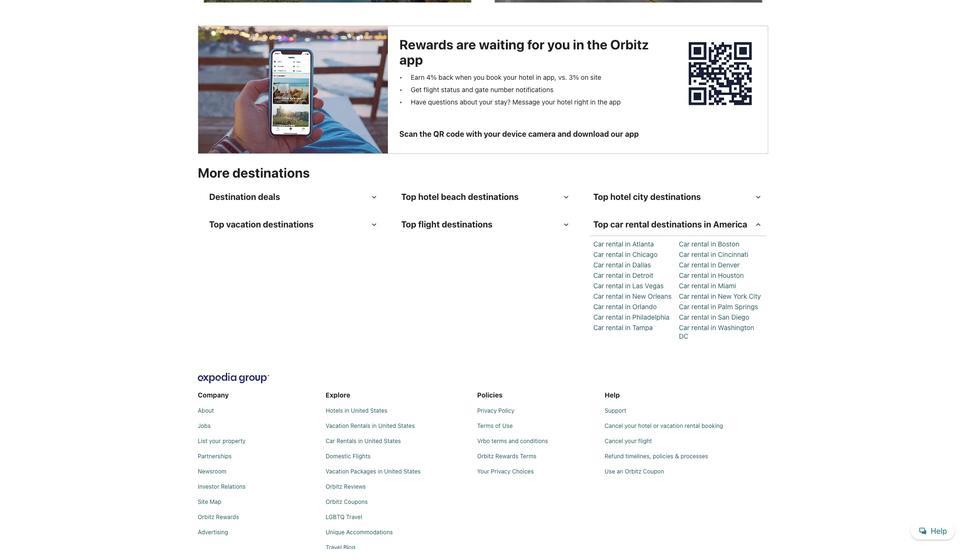 Task type: describe. For each thing, give the bounding box(es) containing it.
in down car rental in philadelphia link
[[625, 324, 631, 332]]

car rental in washington dc link
[[679, 324, 763, 341]]

site map
[[198, 499, 221, 506]]

hotel inside list item
[[519, 73, 534, 82]]

newsroom link
[[198, 468, 322, 476]]

lgbtq
[[326, 514, 345, 521]]

privacy policy
[[477, 408, 514, 415]]

denver
[[718, 261, 740, 269]]

vacation packages in united states link
[[326, 468, 473, 476]]

unique
[[326, 529, 345, 536]]

the inside rewards are waiting for you in the orbitz app
[[587, 37, 607, 53]]

small image for top car rental destinations in america
[[754, 221, 763, 229]]

in down car rental in cincinnati link
[[711, 261, 716, 269]]

destination
[[209, 192, 256, 202]]

rewards are waiting for you in the orbitz app region
[[399, 37, 665, 143]]

states for vacation rentals in united states
[[398, 423, 415, 430]]

domestic flights link
[[326, 453, 473, 461]]

status
[[441, 86, 460, 94]]

your down get flight status and gate number notifications at the top of page
[[479, 98, 493, 106]]

destinations up car rental in boston car rental in chicago
[[651, 220, 702, 230]]

orbitz for orbitz rewards
[[198, 514, 214, 521]]

palm
[[718, 303, 733, 311]]

states for car rentals in united states
[[384, 438, 401, 445]]

houston
[[718, 272, 744, 280]]

in down car rental in new orleans 'link' on the right bottom
[[625, 303, 631, 311]]

3%
[[569, 73, 579, 82]]

vegas
[[645, 282, 664, 290]]

coupons
[[344, 499, 368, 506]]

company list item
[[198, 388, 322, 537]]

car rental in san diego car rental in tampa
[[593, 314, 749, 332]]

car rental in orlando link
[[593, 303, 677, 312]]

site
[[590, 73, 601, 82]]

in down car rental in chicago link
[[625, 261, 631, 269]]

in inside rewards are waiting for you in the orbitz app
[[573, 37, 584, 53]]

you for when
[[473, 73, 484, 82]]

list for policies
[[477, 404, 601, 476]]

refund timelines, policies & processes
[[605, 453, 708, 460]]

your privacy choices
[[477, 468, 534, 476]]

privacy policy link
[[477, 408, 601, 415]]

car rental in washington dc
[[679, 324, 754, 341]]

site
[[198, 499, 208, 506]]

orbitz reviews link
[[326, 484, 473, 491]]

york
[[733, 293, 747, 301]]

atlanta
[[632, 240, 654, 248]]

top car rental destinations in america button
[[588, 214, 768, 236]]

in left las
[[625, 282, 631, 290]]

hotel left beach
[[418, 192, 439, 202]]

support
[[605, 408, 626, 415]]

app for have questions about your stay? message your hotel right in the app
[[609, 98, 621, 106]]

get flight status and gate number notifications
[[411, 86, 553, 94]]

in down car rental in orlando link
[[625, 314, 631, 322]]

vrbo terms and conditions
[[477, 438, 548, 445]]

in down "car rental in houston" 'link'
[[711, 282, 716, 290]]

orbitz for orbitz coupons
[[326, 499, 342, 506]]

use inside "terms of use" link
[[502, 423, 513, 430]]

top vacation destinations
[[209, 220, 314, 230]]

booking
[[702, 423, 723, 430]]

top flight destinations
[[401, 220, 492, 230]]

vacation for vacation packages in united states
[[326, 468, 349, 476]]

expedia group logo image
[[198, 373, 269, 384]]

list your property
[[198, 438, 246, 445]]

car rental in chicago link
[[593, 251, 677, 259]]

orbitz reviews
[[326, 484, 366, 491]]

orbitz inside the help list item
[[625, 468, 641, 476]]

cancel for cancel your hotel or vacation rental booking
[[605, 423, 623, 430]]

list for explore
[[326, 404, 473, 550]]

dc
[[679, 333, 688, 341]]

qr code image
[[684, 37, 757, 111]]

rental inside dropdown button
[[625, 220, 649, 230]]

flight for get
[[424, 86, 439, 94]]

car
[[610, 220, 623, 230]]

united for vacation packages in united states
[[384, 468, 402, 476]]

message
[[512, 98, 540, 106]]

help
[[605, 391, 620, 400]]

of
[[495, 423, 501, 430]]

code
[[446, 130, 464, 139]]

miami
[[718, 282, 736, 290]]

list
[[198, 438, 207, 445]]

chicago
[[632, 251, 658, 259]]

the inside list item
[[597, 98, 607, 106]]

car inside car rental in washington dc
[[679, 324, 690, 332]]

beach
[[441, 192, 466, 202]]

top vacation destinations button
[[203, 214, 384, 236]]

about link
[[198, 408, 322, 415]]

more destinations region
[[192, 160, 774, 352]]

vacation for vacation rentals in united states
[[326, 423, 349, 430]]

in right packages
[[378, 468, 383, 476]]

small image for destination deals
[[370, 193, 378, 202]]

car rental in san diego link
[[679, 314, 763, 322]]

car rental in boston link
[[679, 240, 763, 249]]

list for help
[[605, 404, 776, 476]]

support link
[[605, 408, 776, 415]]

orbitz rewards
[[198, 514, 239, 521]]

flight inside the help list item
[[638, 438, 652, 445]]

top for top vacation destinations
[[209, 220, 224, 230]]

cancel your hotel or vacation rental booking
[[605, 423, 723, 430]]

timelines,
[[625, 453, 651, 460]]

right
[[574, 98, 588, 106]]

car inside list
[[326, 438, 335, 445]]

unique accommodations
[[326, 529, 393, 536]]

with
[[466, 130, 482, 139]]

top flight destinations button
[[396, 214, 576, 236]]

are
[[456, 37, 476, 53]]

scan the qr code with your device camera and download our app
[[399, 130, 639, 139]]

in inside car rental in washington dc
[[711, 324, 716, 332]]

terms
[[491, 438, 507, 445]]

car rental in new york city car rental in orlando
[[593, 293, 761, 311]]

car rentals in united states link
[[326, 438, 473, 446]]

rewards inside rewards are waiting for you in the orbitz app
[[399, 37, 453, 53]]

in up car rental in cincinnati link
[[711, 240, 716, 248]]

choices
[[512, 468, 534, 476]]

list for company
[[198, 404, 322, 537]]

destination deals button
[[203, 187, 384, 208]]

list for rewards are waiting for you in the orbitz app
[[399, 68, 665, 107]]

united for car rentals in united states
[[364, 438, 382, 445]]

top for top hotel beach destinations
[[401, 192, 416, 202]]

have questions about your stay? message your hotel right in the app
[[411, 98, 621, 106]]

in up the flights
[[358, 438, 363, 445]]

site map link
[[198, 499, 322, 507]]

vacation rentals in united states link
[[326, 423, 473, 430]]

top for top hotel city destinations
[[593, 192, 608, 202]]

explore list item
[[326, 388, 473, 550]]

flights
[[353, 453, 371, 460]]

jobs link
[[198, 423, 322, 430]]

investor relations link
[[198, 484, 322, 491]]

in down car rental in denver 'link'
[[711, 272, 716, 280]]

when
[[455, 73, 472, 82]]

small image for top vacation destinations
[[370, 221, 378, 229]]

book
[[486, 73, 502, 82]]

camera
[[528, 130, 556, 139]]

in up car rentals in united states
[[372, 423, 377, 430]]

orbitz coupons link
[[326, 499, 473, 507]]

investor relations
[[198, 484, 246, 491]]

vs.
[[558, 73, 567, 82]]

cancel for cancel your flight
[[605, 438, 623, 445]]



Task type: vqa. For each thing, say whether or not it's contained in the screenshot.
"in" inside the Sign in "dropdown button"
no



Task type: locate. For each thing, give the bounding box(es) containing it.
hotels
[[326, 408, 343, 415]]

have questions about your stay? message your hotel right in the app list item
[[399, 98, 657, 107]]

privacy down orbitz rewards terms
[[491, 468, 511, 476]]

hotel left city on the top
[[610, 192, 631, 202]]

you inside rewards are waiting for you in the orbitz app
[[547, 37, 570, 53]]

0 vertical spatial rewards
[[399, 37, 453, 53]]

in right hotels
[[345, 408, 349, 415]]

vacation inside vacation packages in united states link
[[326, 468, 349, 476]]

you right for
[[547, 37, 570, 53]]

policies
[[477, 391, 503, 400]]

0 vertical spatial terms
[[477, 423, 494, 430]]

1 cancel from the top
[[605, 423, 623, 430]]

get flight status and gate number notifications list item
[[399, 86, 657, 94]]

flight up timelines, at bottom
[[638, 438, 652, 445]]

2 vertical spatial and
[[509, 438, 519, 445]]

you inside list item
[[473, 73, 484, 82]]

hotel
[[519, 73, 534, 82], [557, 98, 572, 106], [418, 192, 439, 202], [610, 192, 631, 202], [638, 423, 652, 430]]

orbitz for orbitz reviews
[[326, 484, 342, 491]]

san
[[718, 314, 729, 322]]

vacation right or
[[660, 423, 683, 430]]

car rental in dallas link
[[593, 261, 677, 270]]

1 horizontal spatial you
[[547, 37, 570, 53]]

1 horizontal spatial vacation
[[660, 423, 683, 430]]

newsroom
[[198, 468, 226, 476]]

privacy down "policies"
[[477, 408, 497, 415]]

in inside list item
[[536, 73, 541, 82]]

car rental in atlanta
[[593, 240, 654, 248]]

conditions
[[520, 438, 548, 445]]

lgbtq travel
[[326, 514, 362, 521]]

0 vertical spatial app
[[399, 52, 423, 68]]

1 vertical spatial rentals
[[337, 438, 357, 445]]

privacy
[[477, 408, 497, 415], [491, 468, 511, 476]]

1 vertical spatial rewards
[[495, 453, 518, 460]]

top inside dropdown button
[[401, 220, 416, 230]]

1 horizontal spatial new
[[718, 293, 732, 301]]

reviews
[[344, 484, 366, 491]]

rentals up "domestic flights"
[[337, 438, 357, 445]]

vacation
[[326, 423, 349, 430], [326, 468, 349, 476]]

in inside dropdown button
[[704, 220, 711, 230]]

1 vertical spatial cancel
[[605, 438, 623, 445]]

your right with
[[484, 130, 500, 139]]

1 horizontal spatial terms
[[520, 453, 536, 460]]

in inside list item
[[590, 98, 596, 106]]

0 horizontal spatial and
[[462, 86, 473, 94]]

rental inside list
[[685, 423, 700, 430]]

1 horizontal spatial use
[[605, 468, 615, 476]]

for
[[527, 37, 545, 53]]

orbitz inside company list item
[[198, 514, 214, 521]]

2 horizontal spatial and
[[557, 130, 571, 139]]

1 horizontal spatial app
[[609, 98, 621, 106]]

earn 4% back when you book your hotel in app, vs. 3% on site list item
[[399, 73, 657, 82]]

flight inside "list item"
[[424, 86, 439, 94]]

0 horizontal spatial you
[[473, 73, 484, 82]]

domestic flights
[[326, 453, 371, 460]]

top hotel beach destinations
[[401, 192, 519, 202]]

small image inside top flight destinations dropdown button
[[562, 221, 570, 229]]

destinations down destination deals dropdown button
[[263, 220, 314, 230]]

in left palm
[[711, 303, 716, 311]]

app inside list item
[[609, 98, 621, 106]]

cancel your flight
[[605, 438, 652, 445]]

help list item
[[605, 388, 776, 476]]

rewards up your privacy choices
[[495, 453, 518, 460]]

and right camera
[[557, 130, 571, 139]]

domestic
[[326, 453, 351, 460]]

united for vacation rentals in united states
[[378, 423, 396, 430]]

rewards
[[399, 37, 453, 53], [495, 453, 518, 460], [216, 514, 239, 521]]

0 vertical spatial vacation
[[326, 423, 349, 430]]

hotel inside list item
[[557, 98, 572, 106]]

about
[[460, 98, 477, 106]]

car rental in palm springs car rental in philadelphia
[[593, 303, 758, 322]]

use left an
[[605, 468, 615, 476]]

2 horizontal spatial rewards
[[495, 453, 518, 460]]

in left app,
[[536, 73, 541, 82]]

destinations down top hotel beach destinations
[[442, 220, 492, 230]]

small image for top flight destinations
[[562, 221, 570, 229]]

1 vertical spatial privacy
[[491, 468, 511, 476]]

0 horizontal spatial new
[[632, 293, 646, 301]]

new down las
[[632, 293, 646, 301]]

list containing company
[[198, 370, 776, 550]]

scan
[[399, 130, 418, 139]]

1 vertical spatial the
[[597, 98, 607, 106]]

list containing support
[[605, 404, 776, 476]]

1 horizontal spatial rewards
[[399, 37, 453, 53]]

small image inside top hotel city destinations dropdown button
[[754, 193, 763, 202]]

your inside list item
[[503, 73, 517, 82]]

app up the earn
[[399, 52, 423, 68]]

0 horizontal spatial small image
[[562, 221, 570, 229]]

app right our
[[625, 130, 639, 139]]

number
[[490, 86, 514, 94]]

1 vertical spatial and
[[557, 130, 571, 139]]

top hotel city destinations
[[593, 192, 701, 202]]

new inside 'car rental in new york city car rental in orlando'
[[718, 293, 732, 301]]

new
[[632, 293, 646, 301], [718, 293, 732, 301]]

device
[[502, 130, 526, 139]]

in down car rental in las vegas link
[[625, 293, 631, 301]]

app for scan the qr code with your device camera and download our app
[[625, 130, 639, 139]]

cancel down support on the bottom of page
[[605, 423, 623, 430]]

rewards are waiting for you in the orbitz app
[[399, 37, 649, 68]]

1 new from the left
[[632, 293, 646, 301]]

2 vertical spatial the
[[419, 130, 432, 139]]

small image inside "top hotel beach destinations" dropdown button
[[562, 193, 570, 202]]

in down car rental in san diego link
[[711, 324, 716, 332]]

rental
[[625, 220, 649, 230], [606, 240, 623, 248], [691, 240, 709, 248], [606, 251, 623, 259], [691, 251, 709, 259], [606, 261, 623, 269], [691, 261, 709, 269], [606, 272, 623, 280], [691, 272, 709, 280], [606, 282, 623, 290], [691, 282, 709, 290], [606, 293, 623, 301], [691, 293, 709, 301], [606, 303, 623, 311], [691, 303, 709, 311], [606, 314, 623, 322], [691, 314, 709, 322], [606, 324, 623, 332], [691, 324, 709, 332], [685, 423, 700, 430]]

the up site
[[587, 37, 607, 53]]

list containing hotels in united states
[[326, 404, 473, 550]]

car rentals in united states
[[326, 438, 401, 445]]

relations
[[221, 484, 246, 491]]

states down "domestic flights" link
[[403, 468, 421, 476]]

your up timelines, at bottom
[[625, 438, 637, 445]]

hotel up get flight status and gate number notifications "list item"
[[519, 73, 534, 82]]

car rental in las vegas link
[[593, 282, 677, 291]]

destinations inside dropdown button
[[442, 220, 492, 230]]

earn 4% back when you book your hotel in app, vs. 3% on site
[[411, 73, 601, 82]]

car rental in tampa link
[[593, 324, 677, 333]]

flight inside dropdown button
[[418, 220, 440, 230]]

0 horizontal spatial vacation
[[226, 220, 261, 230]]

top for top car rental destinations in america
[[593, 220, 608, 230]]

top hotel city destinations button
[[588, 187, 768, 208]]

list containing earn 4% back when you book your hotel in app, vs. 3% on site
[[399, 68, 665, 107]]

hotel inside the help list item
[[638, 423, 652, 430]]

1 vertical spatial vacation
[[326, 468, 349, 476]]

rewards inside orbitz rewards terms link
[[495, 453, 518, 460]]

refund timelines, policies & processes link
[[605, 453, 776, 461]]

your right list
[[209, 438, 221, 445]]

1 vertical spatial vacation
[[660, 423, 683, 430]]

small image inside top car rental destinations in america dropdown button
[[754, 221, 763, 229]]

rentals for vacation
[[350, 423, 370, 430]]

our
[[611, 130, 623, 139]]

unique accommodations link
[[326, 529, 473, 537]]

united down hotels in united states link
[[378, 423, 396, 430]]

your inside company list item
[[209, 438, 221, 445]]

car
[[593, 240, 604, 248], [679, 240, 690, 248], [593, 251, 604, 259], [679, 251, 690, 259], [593, 261, 604, 269], [679, 261, 690, 269], [593, 272, 604, 280], [679, 272, 690, 280], [593, 282, 604, 290], [679, 282, 690, 290], [593, 293, 604, 301], [679, 293, 690, 301], [593, 303, 604, 311], [679, 303, 690, 311], [593, 314, 604, 322], [679, 314, 690, 322], [593, 324, 604, 332], [679, 324, 690, 332], [326, 438, 335, 445]]

car rental in houston link
[[679, 272, 763, 280]]

and right terms
[[509, 438, 519, 445]]

and up about
[[462, 86, 473, 94]]

2 vertical spatial app
[[625, 130, 639, 139]]

terms left 'of' on the bottom right
[[477, 423, 494, 430]]

advertising link
[[198, 529, 322, 537]]

1 vertical spatial small image
[[562, 221, 570, 229]]

car rental in cincinnati car rental in dallas
[[593, 251, 748, 269]]

2 new from the left
[[718, 293, 732, 301]]

top for top flight destinations
[[401, 220, 416, 230]]

use right 'of' on the bottom right
[[502, 423, 513, 430]]

0 vertical spatial cancel
[[605, 423, 623, 430]]

0 vertical spatial small image
[[754, 193, 763, 202]]

app
[[399, 52, 423, 68], [609, 98, 621, 106], [625, 130, 639, 139]]

1 vertical spatial use
[[605, 468, 615, 476]]

united down "domestic flights" link
[[384, 468, 402, 476]]

in down the car rental in atlanta
[[625, 251, 631, 259]]

rewards for orbitz rewards terms
[[495, 453, 518, 460]]

lgbtq travel link
[[326, 514, 473, 522]]

partnerships link
[[198, 453, 322, 461]]

orbitz inside rewards are waiting for you in the orbitz app
[[610, 37, 649, 53]]

earn
[[411, 73, 425, 82]]

more
[[198, 165, 230, 181]]

hotel left right
[[557, 98, 572, 106]]

top
[[401, 192, 416, 202], [593, 192, 608, 202], [209, 220, 224, 230], [401, 220, 416, 230], [593, 220, 608, 230]]

you for for
[[547, 37, 570, 53]]

vacation inside vacation rentals in united states link
[[326, 423, 349, 430]]

terms of use link
[[477, 423, 601, 430]]

in left 'america'
[[704, 220, 711, 230]]

destination deals
[[209, 192, 280, 202]]

detroit
[[632, 272, 653, 280]]

terms of use
[[477, 423, 513, 430]]

vacation inside dropdown button
[[226, 220, 261, 230]]

use an orbitz coupon link
[[605, 468, 776, 476]]

vacation rentals in united states
[[326, 423, 415, 430]]

0 horizontal spatial use
[[502, 423, 513, 430]]

orbitz rewards terms link
[[477, 453, 601, 461]]

your up the number
[[503, 73, 517, 82]]

orbitz inside policies list item
[[477, 453, 494, 460]]

small image
[[370, 193, 378, 202], [562, 193, 570, 202], [370, 221, 378, 229], [754, 221, 763, 229]]

waiting
[[479, 37, 524, 53]]

springs
[[735, 303, 758, 311]]

car rental in new york city link
[[679, 293, 763, 301]]

0 vertical spatial you
[[547, 37, 570, 53]]

small image inside top vacation destinations dropdown button
[[370, 221, 378, 229]]

and inside 'link'
[[509, 438, 519, 445]]

1 vertical spatial terms
[[520, 453, 536, 460]]

travel
[[346, 514, 362, 521]]

in down car rental in boston link
[[711, 251, 716, 259]]

1 vertical spatial flight
[[418, 220, 440, 230]]

hotel left or
[[638, 423, 652, 430]]

states for vacation packages in united states
[[403, 468, 421, 476]]

rewards for orbitz rewards
[[216, 514, 239, 521]]

2 vertical spatial rewards
[[216, 514, 239, 521]]

destinations up top flight destinations dropdown button
[[468, 192, 519, 202]]

city
[[749, 293, 761, 301]]

the
[[587, 37, 607, 53], [597, 98, 607, 106], [419, 130, 432, 139]]

flight for top
[[418, 220, 440, 230]]

list
[[399, 68, 665, 107], [198, 370, 776, 550], [198, 404, 322, 537], [326, 404, 473, 550], [477, 404, 601, 476], [605, 404, 776, 476]]

destinations up deals
[[232, 165, 310, 181]]

rewards inside orbitz rewards link
[[216, 514, 239, 521]]

flight down top hotel beach destinations
[[418, 220, 440, 230]]

states down hotels in united states link
[[398, 423, 415, 430]]

1 horizontal spatial and
[[509, 438, 519, 445]]

cancel up refund at the right of page
[[605, 438, 623, 445]]

small image for top hotel beach destinations
[[562, 193, 570, 202]]

rental inside car rental in washington dc
[[691, 324, 709, 332]]

policies list item
[[477, 388, 601, 476]]

advertising
[[198, 529, 228, 536]]

top car rental destinations in america
[[593, 220, 747, 230]]

2 vacation from the top
[[326, 468, 349, 476]]

2 vertical spatial flight
[[638, 438, 652, 445]]

vacation down hotels
[[326, 423, 349, 430]]

new inside car rental in miami car rental in new orleans
[[632, 293, 646, 301]]

orbitz for orbitz rewards terms
[[477, 453, 494, 460]]

deals
[[258, 192, 280, 202]]

more destinations
[[198, 165, 310, 181]]

0 vertical spatial flight
[[424, 86, 439, 94]]

destinations
[[232, 165, 310, 181], [468, 192, 519, 202], [650, 192, 701, 202], [263, 220, 314, 230], [442, 220, 492, 230], [651, 220, 702, 230]]

states down vacation rentals in united states link
[[384, 438, 401, 445]]

2 cancel from the top
[[605, 438, 623, 445]]

partnerships
[[198, 453, 232, 460]]

the right right
[[597, 98, 607, 106]]

rentals up car rentals in united states
[[350, 423, 370, 430]]

small image
[[754, 193, 763, 202], [562, 221, 570, 229]]

rewards up '4%'
[[399, 37, 453, 53]]

you up 'gate'
[[473, 73, 484, 82]]

1 vacation from the top
[[326, 423, 349, 430]]

states up vacation rentals in united states
[[370, 408, 387, 415]]

orbitz coupons
[[326, 499, 368, 506]]

flight down '4%'
[[424, 86, 439, 94]]

stay?
[[495, 98, 511, 106]]

0 horizontal spatial rewards
[[216, 514, 239, 521]]

in right right
[[590, 98, 596, 106]]

in down car rental in miami "link"
[[711, 293, 716, 301]]

your up cancel your flight in the bottom right of the page
[[625, 423, 637, 430]]

the left the "qr"
[[419, 130, 432, 139]]

destinations up top car rental destinations in america dropdown button
[[650, 192, 701, 202]]

new up palm
[[718, 293, 732, 301]]

app up our
[[609, 98, 621, 106]]

gate
[[475, 86, 489, 94]]

terms up the choices
[[520, 453, 536, 460]]

car rental in boston car rental in chicago
[[593, 240, 739, 259]]

united down vacation rentals in united states
[[364, 438, 382, 445]]

small image for top hotel city destinations
[[754, 193, 763, 202]]

0 vertical spatial the
[[587, 37, 607, 53]]

in up 3%
[[573, 37, 584, 53]]

and
[[462, 86, 473, 94], [557, 130, 571, 139], [509, 438, 519, 445]]

app inside rewards are waiting for you in the orbitz app
[[399, 52, 423, 68]]

0 vertical spatial privacy
[[477, 408, 497, 415]]

car rental in palm springs link
[[679, 303, 763, 312]]

0 horizontal spatial terms
[[477, 423, 494, 430]]

in down car rental in dallas link
[[625, 272, 631, 280]]

use inside use an orbitz coupon link
[[605, 468, 615, 476]]

0 vertical spatial vacation
[[226, 220, 261, 230]]

jobs
[[198, 423, 211, 430]]

1 vertical spatial you
[[473, 73, 484, 82]]

in left san
[[711, 314, 716, 322]]

refund
[[605, 453, 624, 460]]

2 horizontal spatial app
[[625, 130, 639, 139]]

rewards down map
[[216, 514, 239, 521]]

1 vertical spatial app
[[609, 98, 621, 106]]

use
[[502, 423, 513, 430], [605, 468, 615, 476]]

questions
[[428, 98, 458, 106]]

company
[[198, 391, 229, 400]]

washington
[[718, 324, 754, 332]]

vacation down the destination deals
[[226, 220, 261, 230]]

vacation down domestic
[[326, 468, 349, 476]]

back
[[438, 73, 453, 82]]

in
[[573, 37, 584, 53], [536, 73, 541, 82], [590, 98, 596, 106], [704, 220, 711, 230], [625, 240, 631, 248], [711, 240, 716, 248], [625, 251, 631, 259], [711, 251, 716, 259], [625, 261, 631, 269], [711, 261, 716, 269], [625, 272, 631, 280], [711, 272, 716, 280], [625, 282, 631, 290], [711, 282, 716, 290], [625, 293, 631, 301], [711, 293, 716, 301], [625, 303, 631, 311], [711, 303, 716, 311], [625, 314, 631, 322], [711, 314, 716, 322], [625, 324, 631, 332], [711, 324, 716, 332], [345, 408, 349, 415], [372, 423, 377, 430], [358, 438, 363, 445], [378, 468, 383, 476]]

vacation inside list
[[660, 423, 683, 430]]

1 horizontal spatial small image
[[754, 193, 763, 202]]

small image inside destination deals dropdown button
[[370, 193, 378, 202]]

car rental in detroit link
[[593, 272, 677, 280]]

0 horizontal spatial app
[[399, 52, 423, 68]]

philadelphia
[[632, 314, 669, 322]]

in up car rental in chicago link
[[625, 240, 631, 248]]

and inside "list item"
[[462, 86, 473, 94]]

list containing privacy policy
[[477, 404, 601, 476]]

0 vertical spatial rentals
[[350, 423, 370, 430]]

list containing about
[[198, 404, 322, 537]]

0 vertical spatial and
[[462, 86, 473, 94]]

orleans
[[648, 293, 672, 301]]

united
[[351, 408, 369, 415], [378, 423, 396, 430], [364, 438, 382, 445], [384, 468, 402, 476]]

0 vertical spatial use
[[502, 423, 513, 430]]

rentals for car
[[337, 438, 357, 445]]

united up vacation rentals in united states
[[351, 408, 369, 415]]

your down notifications
[[542, 98, 555, 106]]



